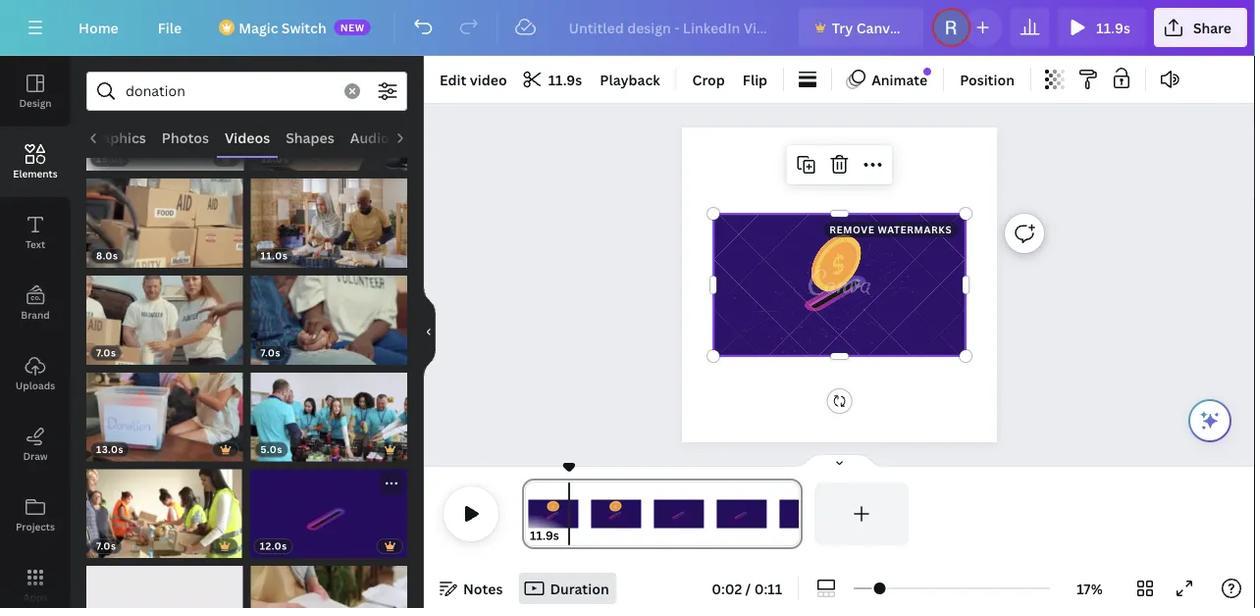 Task type: locate. For each thing, give the bounding box(es) containing it.
1 horizontal spatial group
[[251, 555, 407, 609]]

apps
[[23, 591, 47, 604]]

0 horizontal spatial group
[[86, 555, 243, 609]]

7.0s
[[96, 346, 116, 360], [261, 346, 281, 360], [96, 540, 116, 553]]

video
[[470, 70, 507, 89]]

12.0s
[[261, 152, 289, 165], [260, 540, 287, 553]]

0:11
[[755, 580, 783, 598]]

group
[[86, 555, 243, 609], [251, 555, 407, 609]]

17% button
[[1058, 573, 1122, 605]]

text
[[25, 238, 45, 251]]

hide pages image
[[793, 454, 887, 469]]

magic switch
[[239, 18, 327, 37]]

12.0s down 5.0s
[[260, 540, 287, 553]]

uploads button
[[0, 339, 71, 409]]

draw button
[[0, 409, 71, 480]]

hide image
[[423, 285, 436, 379]]

1 vertical spatial 11.9s button
[[517, 64, 590, 95]]

7.0s group
[[86, 264, 243, 365], [251, 264, 407, 365], [86, 458, 242, 559]]

7.0s group down 11.0s
[[251, 264, 407, 365]]

7.0s right side panel tab list
[[96, 346, 116, 360]]

share button
[[1154, 8, 1248, 47]]

Design title text field
[[553, 8, 791, 47]]

11.9s left playback
[[548, 70, 582, 89]]

11.9s button
[[1058, 8, 1147, 47], [517, 64, 590, 95], [530, 526, 559, 546]]

Search elements search field
[[126, 73, 333, 110]]

2 vertical spatial 11.9s
[[530, 528, 559, 544]]

design
[[19, 96, 52, 109]]

trimming, start edge slider
[[522, 483, 540, 546]]

animate button
[[841, 64, 936, 95]]

shapes
[[285, 128, 334, 147]]

videos
[[224, 128, 270, 147]]

new
[[340, 21, 365, 34]]

notes button
[[432, 573, 511, 605]]

7.0s group down 13.0s
[[86, 458, 242, 559]]

7.0s for 7.0s group underneath 11.0s
[[261, 346, 281, 360]]

pro
[[902, 18, 924, 37]]

videos button
[[216, 119, 278, 156]]

projects
[[16, 520, 55, 534]]

audio
[[350, 128, 389, 147]]

0 vertical spatial 11.9s
[[1097, 18, 1131, 37]]

12.0s down videos
[[261, 152, 289, 165]]

try
[[832, 18, 854, 37]]

1 vertical spatial 12.0s group
[[250, 465, 407, 559]]

0 vertical spatial 12.0s group
[[252, 82, 407, 171]]

edit video button
[[432, 64, 515, 95]]

2 vertical spatial 11.9s button
[[530, 526, 559, 546]]

file
[[158, 18, 182, 37]]

flip button
[[735, 64, 776, 95]]

projects button
[[0, 480, 71, 551]]

11.9s
[[1097, 18, 1131, 37], [548, 70, 582, 89], [530, 528, 559, 544]]

new image
[[924, 68, 932, 75]]

design button
[[0, 56, 71, 127]]

12.0s group for 19.0s
[[252, 82, 407, 171]]

11.9s inside main menu bar
[[1097, 18, 1131, 37]]

0 vertical spatial 12.0s
[[261, 152, 289, 165]]

crop button
[[685, 64, 733, 95]]

11.9s left "share" dropdown button
[[1097, 18, 1131, 37]]

8.0s group
[[86, 167, 243, 268]]

magic
[[239, 18, 278, 37]]

1 vertical spatial 11.9s
[[548, 70, 582, 89]]

elements
[[13, 167, 58, 180]]

flip
[[743, 70, 768, 89]]

playback button
[[592, 64, 668, 95]]

12.0s group
[[252, 82, 407, 171], [250, 465, 407, 559]]

remove watermarks
[[830, 223, 953, 236]]

11.9s left page title text field
[[530, 528, 559, 544]]

11.9s for 11.9s "button" to the middle
[[548, 70, 582, 89]]

0 vertical spatial 11.9s button
[[1058, 8, 1147, 47]]

7.0s up "5.0s" group
[[261, 346, 281, 360]]

5.0s group
[[251, 361, 407, 462]]

uploads
[[16, 379, 55, 392]]

side panel tab list
[[0, 56, 71, 609]]

main menu bar
[[0, 0, 1256, 56]]

1 group from the left
[[86, 555, 243, 609]]

position button
[[953, 64, 1023, 95]]

watermarks
[[878, 223, 953, 236]]



Task type: describe. For each thing, give the bounding box(es) containing it.
19.0s
[[96, 152, 124, 165]]

edit video
[[440, 70, 507, 89]]

0:02
[[712, 580, 742, 598]]

7.0s group down 8.0s
[[86, 264, 243, 365]]

11.0s
[[261, 249, 288, 262]]

11.9s button inside main menu bar
[[1058, 8, 1147, 47]]

position
[[960, 70, 1015, 89]]

photos button
[[153, 119, 216, 156]]

7.0s for 7.0s group under 8.0s
[[96, 346, 116, 360]]

frames button
[[397, 119, 462, 156]]

2 group from the left
[[251, 555, 407, 609]]

13.0s group
[[86, 361, 243, 462]]

graphics
[[86, 128, 146, 147]]

duration
[[550, 580, 609, 598]]

photos
[[161, 128, 209, 147]]

share
[[1194, 18, 1232, 37]]

home
[[79, 18, 119, 37]]

5.0s
[[261, 443, 283, 457]]

8.0s
[[96, 249, 118, 262]]

text button
[[0, 197, 71, 268]]

elements button
[[0, 127, 71, 197]]

brand button
[[0, 268, 71, 339]]

audio button
[[342, 119, 397, 156]]

graphics button
[[78, 119, 153, 156]]

canva
[[857, 18, 898, 37]]

shapes button
[[278, 119, 342, 156]]

playback
[[600, 70, 660, 89]]

remove
[[830, 223, 875, 236]]

crop
[[693, 70, 725, 89]]

19.0s group
[[86, 82, 244, 171]]

1 vertical spatial 12.0s
[[260, 540, 287, 553]]

edit
[[440, 70, 467, 89]]

7.0s right projects button
[[96, 540, 116, 553]]

animate
[[872, 70, 928, 89]]

file button
[[142, 8, 198, 47]]

duration button
[[519, 573, 617, 605]]

frames
[[405, 128, 454, 147]]

canva assistant image
[[1199, 409, 1222, 433]]

remove watermarks button
[[824, 222, 958, 238]]

17%
[[1077, 580, 1103, 598]]

12.0s group for 7.0s
[[250, 465, 407, 559]]

13.0s
[[96, 443, 124, 457]]

0:02 / 0:11
[[712, 580, 783, 598]]

trimming, end edge slider
[[785, 483, 803, 546]]

Page title text field
[[568, 526, 576, 546]]

apps button
[[0, 551, 71, 609]]

home link
[[63, 8, 134, 47]]

brand
[[21, 308, 50, 322]]

try canva pro
[[832, 18, 924, 37]]

draw
[[23, 450, 48, 463]]

notes
[[463, 580, 503, 598]]

/
[[746, 580, 751, 598]]

11.9s for 11.9s "button" within the main menu bar
[[1097, 18, 1131, 37]]

try canva pro button
[[799, 8, 924, 47]]

switch
[[282, 18, 327, 37]]

11.0s group
[[251, 167, 407, 268]]



Task type: vqa. For each thing, say whether or not it's contained in the screenshot.
list to the left
no



